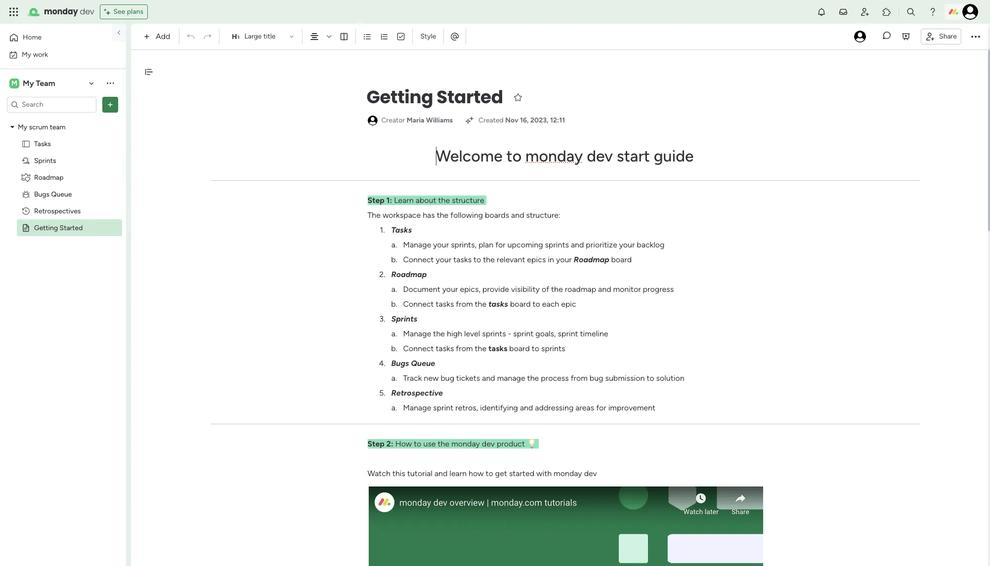 Task type: vqa. For each thing, say whether or not it's contained in the screenshot.
Connect to the bottom
yes



Task type: describe. For each thing, give the bounding box(es) containing it.
prioritize
[[586, 240, 617, 250]]

the down level
[[475, 344, 487, 353]]

add button
[[140, 29, 176, 44]]

has
[[423, 211, 435, 220]]

b for connect tasks from the tasks board to sprints
[[391, 344, 396, 353]]

. for roadmap
[[384, 270, 385, 279]]

a . for document your epics, provide visibility of the roadmap and monitor progress
[[391, 285, 397, 294]]

learn
[[450, 469, 467, 479]]

title
[[263, 32, 276, 41]]

. for tasks
[[383, 225, 385, 235]]

addressing
[[535, 403, 574, 413]]

document
[[403, 285, 440, 294]]

step for step 2: how to use the monday dev product 💡
[[368, 439, 385, 449]]

started inside field
[[437, 85, 503, 110]]

connect for connect tasks from the tasks board to sprints
[[403, 344, 434, 353]]

creator maria williams
[[381, 116, 453, 125]]

5 .
[[379, 389, 385, 398]]

b . for connect tasks from the tasks board to each epic
[[391, 300, 397, 309]]

improvement
[[608, 403, 656, 413]]

manage the high level sprints - sprint goals, sprint timeline
[[403, 329, 608, 339]]

step 2: how to use the monday dev product 💡
[[368, 439, 539, 449]]

invite members image
[[860, 7, 870, 17]]

track new bug tickets and manage the process from bug submission to solution
[[403, 374, 685, 383]]

backlog
[[637, 240, 665, 250]]

to left use
[[414, 439, 421, 449]]

the right about
[[438, 196, 450, 205]]

the left high
[[433, 329, 445, 339]]

connect your tasks to the relevant epics in your roadmap board
[[403, 255, 632, 264]]

. for document your epics, provide visibility of the roadmap and monitor progress
[[395, 285, 397, 294]]

a . for manage the high level sprints - sprint goals, sprint timeline
[[391, 329, 397, 339]]

add to favorites image
[[513, 92, 523, 102]]

this
[[392, 469, 405, 479]]

epics,
[[460, 285, 481, 294]]

the right the 'of'
[[551, 285, 563, 294]]

tasks down high
[[436, 344, 454, 353]]

progress
[[643, 285, 674, 294]]

your right in
[[556, 255, 572, 264]]

. for sprints
[[384, 314, 385, 324]]

provide
[[482, 285, 509, 294]]

a for manage sprint retros, identifying and addressing areas for improvement
[[391, 403, 395, 413]]

3 .
[[379, 314, 385, 324]]

a for document your epics, provide visibility of the roadmap and monitor progress
[[391, 285, 395, 294]]

1 vertical spatial tasks
[[391, 225, 412, 235]]

tasks down sprints,
[[453, 255, 472, 264]]

step for step 1: learn about the structure
[[368, 196, 385, 205]]

inbox image
[[838, 7, 848, 17]]

guide
[[654, 147, 694, 166]]

tasks down manage the high level sprints - sprint goals, sprint timeline
[[488, 344, 507, 353]]

home button
[[6, 30, 106, 45]]

started
[[509, 469, 534, 479]]

my team
[[23, 78, 55, 88]]

getting inside list box
[[34, 224, 58, 232]]

the
[[368, 211, 381, 220]]

structure:
[[526, 211, 561, 220]]

style button
[[416, 28, 441, 45]]

creator
[[381, 116, 405, 125]]

use
[[423, 439, 436, 449]]

2023,
[[530, 116, 549, 125]]

and left learn
[[435, 469, 448, 479]]

and left monitor
[[598, 285, 611, 294]]

1 horizontal spatial sprint
[[513, 329, 534, 339]]

to down the plan
[[474, 255, 481, 264]]

select product image
[[9, 7, 19, 17]]

your for connect your tasks to the relevant epics in your roadmap board
[[436, 255, 452, 264]]

dev left start
[[587, 147, 613, 166]]

2 horizontal spatial sprint
[[558, 329, 578, 339]]

manage your sprints, plan for upcoming sprints and prioritize your backlog
[[403, 240, 665, 250]]

getting started inside list box
[[34, 224, 83, 232]]

caret down image
[[10, 124, 14, 131]]

2 vertical spatial from
[[571, 374, 588, 383]]

dev left see on the left top of page
[[80, 6, 94, 17]]

getting inside getting started field
[[367, 85, 433, 110]]

track
[[403, 374, 422, 383]]

1 .
[[380, 225, 385, 235]]

the left process
[[527, 374, 539, 383]]

12:11
[[550, 116, 565, 125]]

dev left product
[[482, 439, 495, 449]]

maria
[[407, 116, 424, 125]]

public board image for tasks
[[21, 139, 31, 149]]

workspace image
[[9, 78, 19, 89]]

1 horizontal spatial sprints
[[391, 314, 417, 324]]

epics
[[527, 255, 546, 264]]

-
[[508, 329, 511, 339]]

4 .
[[379, 359, 386, 368]]

connect tasks from the tasks board to sprints
[[403, 344, 565, 353]]

v2 ellipsis image
[[971, 30, 980, 43]]

1 horizontal spatial queue
[[411, 359, 435, 368]]

relevant
[[497, 255, 525, 264]]

visibility
[[511, 285, 540, 294]]

with
[[536, 469, 552, 479]]

. for manage your sprints, plan for upcoming sprints and prioritize your backlog
[[395, 240, 397, 250]]

workspace options image
[[105, 78, 115, 88]]

2 horizontal spatial roadmap
[[574, 255, 609, 264]]

large
[[244, 32, 262, 41]]

board activity image
[[854, 31, 866, 43]]

and left prioritize at the top of page
[[571, 240, 584, 250]]

roadmap
[[565, 285, 596, 294]]

how
[[395, 439, 412, 449]]

tutorial
[[407, 469, 433, 479]]

monday right with
[[554, 469, 582, 479]]

work
[[33, 50, 48, 59]]

areas
[[576, 403, 594, 413]]

list box containing my scrum team
[[0, 117, 126, 370]]

m
[[11, 79, 17, 87]]

document your epics, provide visibility of the roadmap and monitor progress
[[403, 285, 674, 294]]

monday down 12:11
[[526, 147, 583, 166]]

b . for connect tasks from the tasks board to sprints
[[391, 344, 397, 353]]

style
[[420, 32, 436, 41]]

identifying
[[480, 403, 518, 413]]

0 horizontal spatial sprint
[[433, 403, 454, 413]]

in
[[548, 255, 554, 264]]

a . for track new bug tickets and manage the process from bug submission to solution
[[391, 374, 397, 383]]

0 vertical spatial for
[[495, 240, 506, 250]]

product
[[497, 439, 525, 449]]

a for track new bug tickets and manage the process from bug submission to solution
[[391, 374, 395, 383]]

upcoming
[[508, 240, 543, 250]]

submission
[[605, 374, 645, 383]]

home
[[23, 33, 42, 42]]

monday up learn
[[451, 439, 480, 449]]

large title
[[244, 32, 276, 41]]

1 vertical spatial bugs
[[391, 359, 409, 368]]

high
[[447, 329, 462, 339]]

to down nov
[[506, 147, 522, 166]]

timeline
[[580, 329, 608, 339]]

new
[[424, 374, 439, 383]]

see
[[113, 7, 125, 16]]

started inside list box
[[60, 224, 83, 232]]



Task type: locate. For each thing, give the bounding box(es) containing it.
dev right with
[[584, 469, 597, 479]]

1 vertical spatial roadmap
[[574, 255, 609, 264]]

from down level
[[456, 344, 473, 353]]

checklist image
[[397, 32, 406, 41]]

williams
[[426, 116, 453, 125]]

bug left submission at the bottom
[[590, 374, 603, 383]]

1 vertical spatial my
[[23, 78, 34, 88]]

your left sprints,
[[433, 240, 449, 250]]

welcome to monday dev start guide
[[436, 147, 694, 166]]

help image
[[928, 7, 938, 17]]

1 horizontal spatial started
[[437, 85, 503, 110]]

manage sprint retros, identifying and addressing areas for improvement
[[403, 403, 656, 413]]

1 a . from the top
[[391, 240, 397, 250]]

epic
[[561, 300, 576, 309]]

my for my team
[[23, 78, 34, 88]]

layout image
[[340, 32, 349, 41]]

manage for manage the high level sprints - sprint goals, sprint timeline
[[403, 329, 431, 339]]

retrospective
[[391, 389, 443, 398]]

manage for manage your sprints, plan for upcoming sprints and prioritize your backlog
[[403, 240, 431, 250]]

numbered list image
[[380, 32, 389, 41]]

1 vertical spatial sprints
[[391, 314, 417, 324]]

each
[[542, 300, 559, 309]]

2 b from the top
[[391, 300, 396, 309]]

the down epics,
[[475, 300, 487, 309]]

3 b . from the top
[[391, 344, 397, 353]]

3 manage from the top
[[403, 403, 431, 413]]

bugs up retrospectives
[[34, 190, 49, 198]]

board for board to each epic
[[510, 300, 531, 309]]

option
[[0, 118, 126, 120]]

2 vertical spatial b .
[[391, 344, 397, 353]]

. for track new bug tickets and manage the process from bug submission to solution
[[395, 374, 397, 383]]

manage left high
[[403, 329, 431, 339]]

to left each
[[533, 300, 540, 309]]

0 vertical spatial sprints
[[34, 156, 56, 165]]

2 step from the top
[[368, 439, 385, 449]]

2 vertical spatial connect
[[403, 344, 434, 353]]

0 horizontal spatial getting
[[34, 224, 58, 232]]

start
[[617, 147, 650, 166]]

1 bug from the left
[[441, 374, 454, 383]]

board down prioritize at the top of page
[[611, 255, 632, 264]]

0 vertical spatial public board image
[[21, 139, 31, 149]]

sprint right "goals,"
[[558, 329, 578, 339]]

structure
[[452, 196, 484, 205]]

solution
[[656, 374, 685, 383]]

started up created
[[437, 85, 503, 110]]

and right boards
[[511, 211, 524, 220]]

your
[[433, 240, 449, 250], [619, 240, 635, 250], [436, 255, 452, 264], [556, 255, 572, 264], [442, 285, 458, 294]]

step left the "2:"
[[368, 439, 385, 449]]

. for manage sprint retros, identifying and addressing areas for improvement
[[395, 403, 397, 413]]

my right workspace icon
[[23, 78, 34, 88]]

3 a from the top
[[391, 329, 395, 339]]

of
[[542, 285, 549, 294]]

0 vertical spatial b
[[391, 255, 396, 264]]

4 a . from the top
[[391, 374, 397, 383]]

to down "goals,"
[[532, 344, 539, 353]]

manage for manage sprint retros, identifying and addressing areas for improvement
[[403, 403, 431, 413]]

my inside list box
[[18, 123, 27, 131]]

search everything image
[[906, 7, 916, 17]]

retros,
[[455, 403, 478, 413]]

1 vertical spatial connect
[[403, 300, 434, 309]]

tasks down my scrum team
[[34, 140, 51, 148]]

from for board to each epic
[[456, 300, 473, 309]]

0 vertical spatial roadmap
[[34, 173, 64, 182]]

my inside button
[[22, 50, 31, 59]]

2 connect from the top
[[403, 300, 434, 309]]

0 horizontal spatial bugs queue
[[34, 190, 72, 198]]

1 public board image from the top
[[21, 139, 31, 149]]

the down the plan
[[483, 255, 495, 264]]

0 vertical spatial b .
[[391, 255, 397, 264]]

from for board to sprints
[[456, 344, 473, 353]]

connect
[[403, 255, 434, 264], [403, 300, 434, 309], [403, 344, 434, 353]]

roadmap inside list box
[[34, 173, 64, 182]]

the right use
[[438, 439, 450, 449]]

0 vertical spatial getting started
[[367, 85, 503, 110]]

b . for connect your tasks to the relevant epics in your roadmap board
[[391, 255, 397, 264]]

sprints
[[34, 156, 56, 165], [391, 314, 417, 324]]

sprint left retros,
[[433, 403, 454, 413]]

getting up creator
[[367, 85, 433, 110]]

mention image
[[450, 31, 460, 41]]

my left work
[[22, 50, 31, 59]]

1 vertical spatial queue
[[411, 359, 435, 368]]

connect for connect tasks from the tasks board to each epic
[[403, 300, 434, 309]]

tasks down workspace
[[391, 225, 412, 235]]

and right identifying
[[520, 403, 533, 413]]

connect up document
[[403, 255, 434, 264]]

1 horizontal spatial for
[[596, 403, 606, 413]]

b
[[391, 255, 396, 264], [391, 300, 396, 309], [391, 344, 396, 353]]

b for connect tasks from the tasks board to each epic
[[391, 300, 396, 309]]

1 horizontal spatial bug
[[590, 374, 603, 383]]

sprints down my scrum team
[[34, 156, 56, 165]]

get
[[495, 469, 507, 479]]

2 .
[[379, 270, 385, 279]]

step 1: learn about the structure
[[368, 196, 486, 205]]

to left "get"
[[486, 469, 493, 479]]

1 horizontal spatial roadmap
[[391, 270, 427, 279]]

for right the plan
[[495, 240, 506, 250]]

a . for manage sprint retros, identifying and addressing areas for improvement
[[391, 403, 397, 413]]

bug
[[441, 374, 454, 383], [590, 374, 603, 383]]

0 vertical spatial step
[[368, 196, 385, 205]]

0 horizontal spatial sprints
[[34, 156, 56, 165]]

public board image for getting started
[[21, 223, 31, 233]]

bugs queue inside list box
[[34, 190, 72, 198]]

getting down retrospectives
[[34, 224, 58, 232]]

bugs queue
[[34, 190, 72, 198], [391, 359, 435, 368]]

process
[[541, 374, 569, 383]]

2 vertical spatial board
[[509, 344, 530, 353]]

roadmap up retrospectives
[[34, 173, 64, 182]]

started
[[437, 85, 503, 110], [60, 224, 83, 232]]

1 vertical spatial b .
[[391, 300, 397, 309]]

board
[[611, 255, 632, 264], [510, 300, 531, 309], [509, 344, 530, 353]]

. for manage the high level sprints - sprint goals, sprint timeline
[[395, 329, 397, 339]]

created
[[479, 116, 504, 125]]

1 vertical spatial manage
[[403, 329, 431, 339]]

0 vertical spatial getting
[[367, 85, 433, 110]]

0 horizontal spatial queue
[[51, 190, 72, 198]]

see plans
[[113, 7, 143, 16]]

team
[[36, 78, 55, 88]]

0 horizontal spatial for
[[495, 240, 506, 250]]

5 a . from the top
[[391, 403, 397, 413]]

share
[[939, 32, 957, 40]]

1 vertical spatial b
[[391, 300, 396, 309]]

0 vertical spatial from
[[456, 300, 473, 309]]

Getting Started field
[[364, 85, 506, 110]]

level
[[464, 329, 480, 339]]

the right has
[[437, 211, 449, 220]]

2:
[[386, 439, 393, 449]]

1 vertical spatial getting
[[34, 224, 58, 232]]

your for document your epics, provide visibility of the roadmap and monitor progress
[[442, 285, 458, 294]]

my work button
[[6, 47, 106, 63]]

list box
[[0, 117, 126, 370]]

your for manage your sprints, plan for upcoming sprints and prioritize your backlog
[[433, 240, 449, 250]]

2 vertical spatial b
[[391, 344, 396, 353]]

options image
[[105, 100, 115, 110]]

0 vertical spatial started
[[437, 85, 503, 110]]

sprints inside list box
[[34, 156, 56, 165]]

getting started inside field
[[367, 85, 503, 110]]

monitor
[[613, 285, 641, 294]]

tasks
[[453, 255, 472, 264], [436, 300, 454, 309], [488, 300, 508, 309], [436, 344, 454, 353], [488, 344, 507, 353]]

0 horizontal spatial tasks
[[34, 140, 51, 148]]

created nov 16, 2023, 12:11
[[479, 116, 565, 125]]

getting started down retrospectives
[[34, 224, 83, 232]]

1 connect from the top
[[403, 255, 434, 264]]

tasks down document
[[436, 300, 454, 309]]

bulleted list image
[[363, 32, 372, 41]]

connect tasks from the tasks board to each epic
[[403, 300, 576, 309]]

your left epics,
[[442, 285, 458, 294]]

following
[[451, 211, 483, 220]]

monday
[[44, 6, 78, 17], [526, 147, 583, 166], [451, 439, 480, 449], [554, 469, 582, 479]]

bugs queue up retrospectives
[[34, 190, 72, 198]]

your down sprints,
[[436, 255, 452, 264]]

1 horizontal spatial getting started
[[367, 85, 503, 110]]

workspace
[[383, 211, 421, 220]]

about
[[416, 196, 436, 205]]

1 vertical spatial board
[[510, 300, 531, 309]]

and right tickets
[[482, 374, 495, 383]]

tasks down the provide
[[488, 300, 508, 309]]

from down epics,
[[456, 300, 473, 309]]

1 vertical spatial public board image
[[21, 223, 31, 233]]

connect down document
[[403, 300, 434, 309]]

watch
[[368, 469, 391, 479]]

welcome
[[436, 147, 503, 166]]

2 public board image from the top
[[21, 223, 31, 233]]

sprints up in
[[545, 240, 569, 250]]

roadmap
[[34, 173, 64, 182], [574, 255, 609, 264], [391, 270, 427, 279]]

bug right new
[[441, 374, 454, 383]]

board down the '-'
[[509, 344, 530, 353]]

2 manage from the top
[[403, 329, 431, 339]]

manage
[[403, 240, 431, 250], [403, 329, 431, 339], [403, 403, 431, 413]]

0 vertical spatial queue
[[51, 190, 72, 198]]

sprints right 3 .
[[391, 314, 417, 324]]

1 horizontal spatial getting
[[367, 85, 433, 110]]

connect for connect your tasks to the relevant epics in your roadmap board
[[403, 255, 434, 264]]

bugs queue up track
[[391, 359, 435, 368]]

goals,
[[536, 329, 556, 339]]

queue up retrospectives
[[51, 190, 72, 198]]

0 vertical spatial manage
[[403, 240, 431, 250]]

getting started
[[367, 85, 503, 110], [34, 224, 83, 232]]

4 a from the top
[[391, 374, 395, 383]]

0 vertical spatial tasks
[[34, 140, 51, 148]]

a . for manage your sprints, plan for upcoming sprints and prioritize your backlog
[[391, 240, 397, 250]]

0 vertical spatial connect
[[403, 255, 434, 264]]

2 a from the top
[[391, 285, 395, 294]]

my scrum team
[[18, 123, 66, 131]]

boards
[[485, 211, 509, 220]]

2 vertical spatial sprints
[[541, 344, 565, 353]]

sprints down "goals,"
[[541, 344, 565, 353]]

monday up home button
[[44, 6, 78, 17]]

1 vertical spatial getting started
[[34, 224, 83, 232]]

roadmap up document
[[391, 270, 427, 279]]

1 horizontal spatial bugs queue
[[391, 359, 435, 368]]

board for board to sprints
[[509, 344, 530, 353]]

0 horizontal spatial started
[[60, 224, 83, 232]]

5
[[379, 389, 384, 398]]

Search in workspace field
[[21, 99, 83, 110]]

tickets
[[456, 374, 480, 383]]

sprints,
[[451, 240, 477, 250]]

for
[[495, 240, 506, 250], [596, 403, 606, 413]]

1 b from the top
[[391, 255, 396, 264]]

manage down retrospective
[[403, 403, 431, 413]]

queue up new
[[411, 359, 435, 368]]

for right areas
[[596, 403, 606, 413]]

3 a . from the top
[[391, 329, 397, 339]]

a .
[[391, 240, 397, 250], [391, 285, 397, 294], [391, 329, 397, 339], [391, 374, 397, 383], [391, 403, 397, 413]]

plan
[[479, 240, 493, 250]]

1:
[[386, 196, 392, 205]]

a for manage your sprints, plan for upcoming sprints and prioritize your backlog
[[391, 240, 395, 250]]

getting
[[367, 85, 433, 110], [34, 224, 58, 232]]

1 manage from the top
[[403, 240, 431, 250]]

b for connect your tasks to the relevant epics in your roadmap board
[[391, 255, 396, 264]]

. for bugs queue
[[384, 359, 386, 368]]

apps image
[[882, 7, 892, 17]]

sprints
[[545, 240, 569, 250], [482, 329, 506, 339], [541, 344, 565, 353]]

. for retrospective
[[384, 389, 385, 398]]

3
[[379, 314, 384, 324]]

workspace selection element
[[9, 77, 57, 89]]

my inside workspace selection element
[[23, 78, 34, 88]]

1 vertical spatial bugs queue
[[391, 359, 435, 368]]

1 step from the top
[[368, 196, 385, 205]]

add
[[156, 32, 170, 41]]

2 vertical spatial my
[[18, 123, 27, 131]]

0 horizontal spatial getting started
[[34, 224, 83, 232]]

to left solution
[[647, 374, 654, 383]]

bugs right 4 .
[[391, 359, 409, 368]]

0 horizontal spatial bugs
[[34, 190, 49, 198]]

0 vertical spatial board
[[611, 255, 632, 264]]

0 vertical spatial bugs queue
[[34, 190, 72, 198]]

bugs inside list box
[[34, 190, 49, 198]]

.
[[383, 225, 385, 235], [395, 240, 397, 250], [396, 255, 397, 264], [384, 270, 385, 279], [395, 285, 397, 294], [396, 300, 397, 309], [384, 314, 385, 324], [395, 329, 397, 339], [396, 344, 397, 353], [384, 359, 386, 368], [395, 374, 397, 383], [384, 389, 385, 398], [395, 403, 397, 413]]

2 vertical spatial manage
[[403, 403, 431, 413]]

dev
[[80, 6, 94, 17], [587, 147, 613, 166], [482, 439, 495, 449], [584, 469, 597, 479]]

monday dev
[[44, 6, 94, 17]]

0 vertical spatial my
[[22, 50, 31, 59]]

manage down has
[[403, 240, 431, 250]]

how
[[469, 469, 484, 479]]

roadmap down prioritize at the top of page
[[574, 255, 609, 264]]

notifications image
[[817, 7, 827, 17]]

1 vertical spatial sprints
[[482, 329, 506, 339]]

3 connect from the top
[[403, 344, 434, 353]]

0 vertical spatial bugs
[[34, 190, 49, 198]]

from right process
[[571, 374, 588, 383]]

1 vertical spatial step
[[368, 439, 385, 449]]

1 horizontal spatial bugs
[[391, 359, 409, 368]]

getting started up the williams
[[367, 85, 503, 110]]

my for my scrum team
[[18, 123, 27, 131]]

and
[[511, 211, 524, 220], [571, 240, 584, 250], [598, 285, 611, 294], [482, 374, 495, 383], [520, 403, 533, 413], [435, 469, 448, 479]]

your left backlog
[[619, 240, 635, 250]]

sprints left the '-'
[[482, 329, 506, 339]]

a for manage the high level sprints - sprint goals, sprint timeline
[[391, 329, 395, 339]]

board down the visibility at right bottom
[[510, 300, 531, 309]]

my
[[22, 50, 31, 59], [23, 78, 34, 88], [18, 123, 27, 131]]

tasks inside list box
[[34, 140, 51, 148]]

connect up track
[[403, 344, 434, 353]]

0 vertical spatial sprints
[[545, 240, 569, 250]]

1 vertical spatial for
[[596, 403, 606, 413]]

retrospectives
[[34, 207, 81, 215]]

2 b . from the top
[[391, 300, 397, 309]]

1
[[380, 225, 383, 235]]

scrum
[[29, 123, 48, 131]]

queue
[[51, 190, 72, 198], [411, 359, 435, 368]]

manage
[[497, 374, 525, 383]]

16,
[[520, 116, 529, 125]]

0 horizontal spatial bug
[[441, 374, 454, 383]]

1 b . from the top
[[391, 255, 397, 264]]

5 a from the top
[[391, 403, 395, 413]]

watch this tutorial and learn how to get started with monday dev
[[368, 469, 597, 479]]

0 horizontal spatial roadmap
[[34, 173, 64, 182]]

from
[[456, 300, 473, 309], [456, 344, 473, 353], [571, 374, 588, 383]]

see plans button
[[100, 4, 148, 19]]

sprint right the '-'
[[513, 329, 534, 339]]

1 vertical spatial started
[[60, 224, 83, 232]]

nov
[[505, 116, 518, 125]]

the
[[438, 196, 450, 205], [437, 211, 449, 220], [483, 255, 495, 264], [551, 285, 563, 294], [475, 300, 487, 309], [433, 329, 445, 339], [475, 344, 487, 353], [527, 374, 539, 383], [438, 439, 450, 449]]

my for my work
[[22, 50, 31, 59]]

step left 1:
[[368, 196, 385, 205]]

2 bug from the left
[[590, 374, 603, 383]]

maria williams image
[[963, 4, 978, 20]]

1 horizontal spatial tasks
[[391, 225, 412, 235]]

2 vertical spatial roadmap
[[391, 270, 427, 279]]

1 vertical spatial from
[[456, 344, 473, 353]]

3 b from the top
[[391, 344, 396, 353]]

public board image
[[21, 139, 31, 149], [21, 223, 31, 233]]

my right caret down image
[[18, 123, 27, 131]]

1 a from the top
[[391, 240, 395, 250]]

started down retrospectives
[[60, 224, 83, 232]]

2 a . from the top
[[391, 285, 397, 294]]



